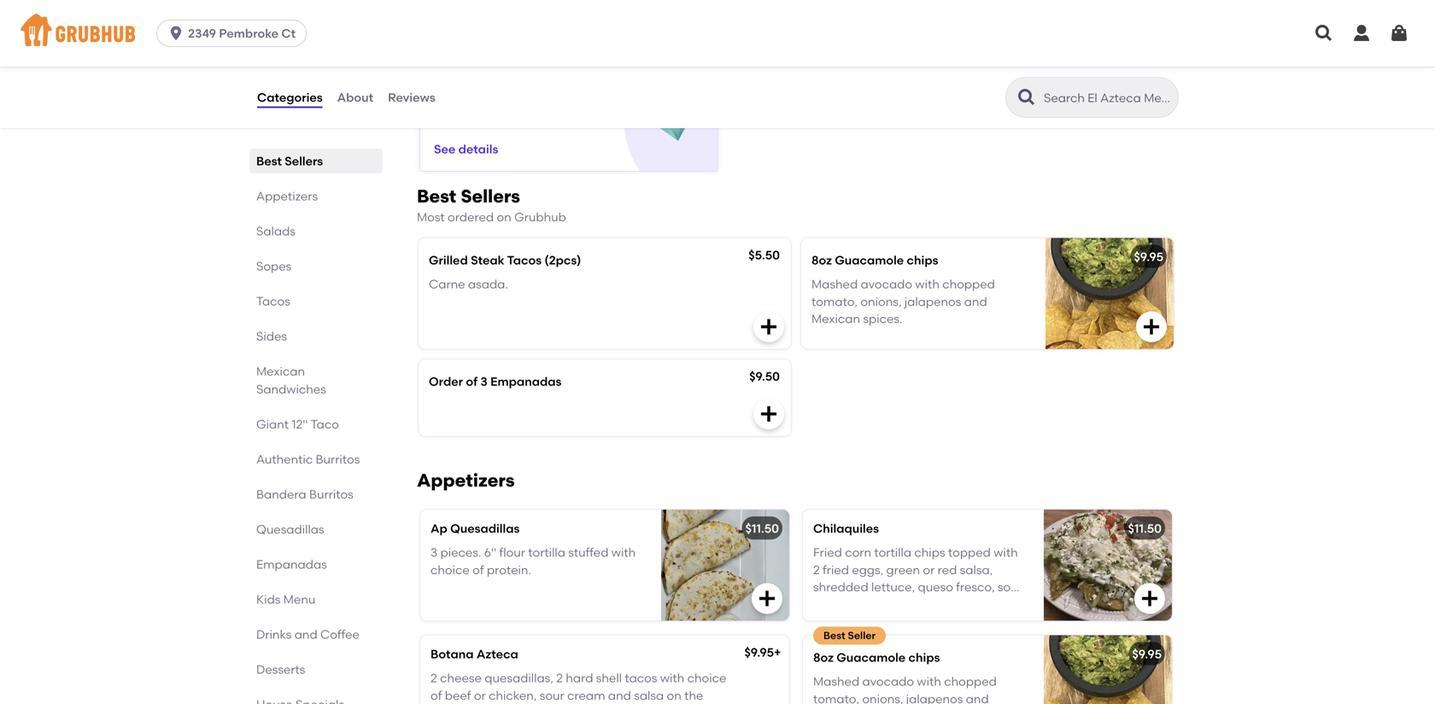 Task type: vqa. For each thing, say whether or not it's contained in the screenshot.
4.3 corresponding to Papa Johns
no



Task type: describe. For each thing, give the bounding box(es) containing it.
quesadillas,
[[485, 671, 554, 685]]

burritos for bandera burritos
[[309, 487, 354, 502]]

see details button
[[434, 134, 498, 165]]

about button
[[336, 67, 374, 128]]

onions, for mashed avocado with chopped tomato, onions, jalapenos and mexican spices.
[[861, 294, 902, 309]]

of inside $3 off offer valid on first orders of $25 or more.
[[579, 91, 590, 105]]

chopped for mashed avocado with chopped tomato, onions, jalapenos an
[[944, 674, 997, 689]]

sandwiches
[[256, 382, 326, 396]]

2349
[[188, 26, 216, 41]]

add
[[974, 597, 999, 612]]

cream,
[[813, 597, 854, 612]]

with inside 2 cheese quesadillas, 2 hard shell tacos with choice of beef or chicken, sour cream and salsa on th
[[660, 671, 685, 685]]

0 horizontal spatial quesadillas
[[256, 522, 324, 537]]

or inside 2 cheese quesadillas, 2 hard shell tacos with choice of beef or chicken, sour cream and salsa on th
[[474, 688, 486, 703]]

best sellers
[[256, 154, 323, 168]]

6"
[[484, 545, 497, 560]]

best sellers most ordered on grubhub
[[417, 185, 566, 224]]

ct
[[281, 26, 296, 41]]

fried corn tortilla chips topped with 2 fried eggs, green or red salsa, shredded lettuce, queso fresco, sour cream, cilantro and onions. add meat for an additional charge.
[[813, 545, 1023, 629]]

best seller
[[824, 629, 876, 641]]

0 vertical spatial empanadas
[[491, 374, 562, 389]]

8oz for mashed avocado with chopped tomato, onions, jalapenos and mexican spices.
[[812, 253, 832, 267]]

tomato, for mashed avocado with chopped tomato, onions, jalapenos and mexican spices.
[[812, 294, 858, 309]]

reviews
[[388, 90, 436, 105]]

ordered
[[448, 210, 494, 224]]

ap
[[431, 521, 448, 535]]

order
[[429, 374, 463, 389]]

kids menu
[[256, 592, 316, 607]]

salsa
[[634, 688, 664, 703]]

sellers for best sellers most ordered on grubhub
[[461, 185, 520, 207]]

on for sellers
[[497, 210, 512, 224]]

mexican inside mexican sandwiches
[[256, 364, 305, 379]]

sour inside 2 cheese quesadillas, 2 hard shell tacos with choice of beef or chicken, sour cream and salsa on th
[[540, 688, 565, 703]]

and inside mashed avocado with chopped tomato, onions, jalapenos and mexican spices.
[[964, 294, 987, 309]]

mashed avocado with chopped tomato, onions, jalapenos an
[[813, 674, 997, 704]]

cheese
[[440, 671, 482, 685]]

fresco,
[[956, 580, 995, 594]]

with inside mashed avocado with chopped tomato, onions, jalapenos and mexican spices.
[[915, 277, 940, 291]]

$11.50 for 3 pieces. 6" flour tortilla stuffed with choice of protein.
[[746, 521, 779, 535]]

hard
[[566, 671, 593, 685]]

of inside 3 pieces. 6" flour tortilla stuffed with choice of protein.
[[473, 562, 484, 577]]

search icon image
[[1017, 87, 1037, 108]]

1 horizontal spatial appetizers
[[417, 469, 515, 491]]

8oz for mashed avocado with chopped tomato, onions, jalapenos an
[[813, 650, 834, 665]]

with inside mashed avocado with chopped tomato, onions, jalapenos an
[[917, 674, 941, 689]]

avocado for mashed avocado with chopped tomato, onions, jalapenos an
[[863, 674, 914, 689]]

of inside 2 cheese quesadillas, 2 hard shell tacos with choice of beef or chicken, sour cream and salsa on th
[[431, 688, 442, 703]]

chilaquiles image
[[1044, 509, 1172, 621]]

0 horizontal spatial appetizers
[[256, 189, 318, 203]]

chips inside fried corn tortilla chips topped with 2 fried eggs, green or red salsa, shredded lettuce, queso fresco, sour cream, cilantro and onions. add meat for an additional charge.
[[915, 545, 945, 560]]

corn
[[845, 545, 871, 560]]

grilled steak tacos (2pcs)
[[429, 253, 581, 267]]

2 cheese quesadillas, 2 hard shell tacos with choice of beef or chicken, sour cream and salsa on th
[[431, 671, 727, 704]]

queso
[[918, 580, 953, 594]]

menu
[[283, 592, 316, 607]]

best for best sellers
[[256, 154, 282, 168]]

spices.
[[863, 312, 903, 326]]

onions, for mashed avocado with chopped tomato, onions, jalapenos an
[[862, 692, 903, 704]]

$3
[[434, 70, 447, 85]]

or inside $3 off offer valid on first orders of $25 or more.
[[434, 108, 446, 123]]

see details
[[434, 142, 498, 156]]

more.
[[449, 108, 482, 123]]

flour
[[499, 545, 525, 560]]

sellers for best sellers
[[285, 154, 323, 168]]

0 vertical spatial 8oz guacamole chips image
[[1046, 238, 1174, 349]]

on for off
[[497, 91, 512, 105]]

chips for mashed avocado with chopped tomato, onions, jalapenos an
[[909, 650, 940, 665]]

3 inside 3 pieces. 6" flour tortilla stuffed with choice of protein.
[[431, 545, 438, 560]]

seller
[[848, 629, 876, 641]]

azteca
[[477, 647, 518, 661]]

sides
[[256, 329, 287, 343]]

valid
[[466, 91, 494, 105]]

on inside 2 cheese quesadillas, 2 hard shell tacos with choice of beef or chicken, sour cream and salsa on th
[[667, 688, 682, 703]]

cilantro
[[857, 597, 902, 612]]

sopes
[[256, 259, 292, 273]]

tacos
[[625, 671, 657, 685]]

reviews button
[[387, 67, 436, 128]]

fried
[[813, 545, 842, 560]]

bandera burritos
[[256, 487, 354, 502]]

stuffed
[[568, 545, 609, 560]]

$9.95 +
[[745, 645, 781, 659]]

+
[[774, 645, 781, 659]]

see
[[434, 142, 456, 156]]

tortilla inside 3 pieces. 6" flour tortilla stuffed with choice of protein.
[[528, 545, 566, 560]]

carne asada.
[[429, 277, 508, 291]]

svg image for grilled steak tacos (2pcs)
[[759, 316, 779, 337]]

carne
[[429, 277, 465, 291]]

tortilla inside fried corn tortilla chips topped with 2 fried eggs, green or red salsa, shredded lettuce, queso fresco, sour cream, cilantro and onions. add meat for an additional charge.
[[874, 545, 912, 560]]

drinks
[[256, 627, 292, 642]]

mashed avocado with chopped tomato, onions, jalapenos and mexican spices.
[[812, 277, 995, 326]]

meat
[[813, 615, 844, 629]]

chilaquiles
[[813, 521, 879, 535]]

giant
[[256, 417, 289, 431]]

orders
[[539, 91, 576, 105]]

red
[[938, 562, 957, 577]]

2349 pembroke ct
[[188, 26, 296, 41]]

first
[[515, 91, 536, 105]]

off
[[450, 70, 466, 85]]

grubhub
[[514, 210, 566, 224]]

guacamole for mashed avocado with chopped tomato, onions, jalapenos an
[[837, 650, 906, 665]]

drinks and coffee
[[256, 627, 360, 642]]

of right order
[[466, 374, 478, 389]]

and inside 2 cheese quesadillas, 2 hard shell tacos with choice of beef or chicken, sour cream and salsa on th
[[608, 688, 631, 703]]

svg image inside 2349 pembroke ct button
[[168, 25, 185, 42]]

mashed for mashed avocado with chopped tomato, onions, jalapenos and mexican spices.
[[812, 277, 858, 291]]

grilled
[[429, 253, 468, 267]]

an
[[866, 615, 881, 629]]

botana azteca
[[431, 647, 518, 661]]

ap quesadillas image
[[661, 509, 789, 621]]

steak
[[471, 253, 505, 267]]

best for best seller
[[824, 629, 846, 641]]



Task type: locate. For each thing, give the bounding box(es) containing it.
8oz guacamole chips up mashed avocado with chopped tomato, onions, jalapenos and mexican spices.
[[812, 253, 939, 267]]

for
[[847, 615, 863, 629]]

0 horizontal spatial mexican
[[256, 364, 305, 379]]

1 vertical spatial 8oz
[[813, 650, 834, 665]]

8oz guacamole chips for mashed avocado with chopped tomato, onions, jalapenos and mexican spices.
[[812, 253, 939, 267]]

categories button
[[256, 67, 324, 128]]

0 vertical spatial mashed
[[812, 277, 858, 291]]

onions, up spices.
[[861, 294, 902, 309]]

mashed inside mashed avocado with chopped tomato, onions, jalapenos and mexican spices.
[[812, 277, 858, 291]]

chicken,
[[489, 688, 537, 703]]

jalapenos inside mashed avocado with chopped tomato, onions, jalapenos an
[[906, 692, 963, 704]]

sellers
[[285, 154, 323, 168], [461, 185, 520, 207]]

burritos for authentic burritos
[[316, 452, 360, 467]]

sour inside fried corn tortilla chips topped with 2 fried eggs, green or red salsa, shredded lettuce, queso fresco, sour cream, cilantro and onions. add meat for an additional charge.
[[998, 580, 1023, 594]]

best inside best sellers most ordered on grubhub
[[417, 185, 456, 207]]

(2pcs)
[[545, 253, 581, 267]]

2
[[813, 562, 820, 577], [431, 671, 437, 685], [556, 671, 563, 685]]

1 horizontal spatial empanadas
[[491, 374, 562, 389]]

0 vertical spatial on
[[497, 91, 512, 105]]

1 horizontal spatial mexican
[[812, 312, 860, 326]]

or left red
[[923, 562, 935, 577]]

promo image
[[639, 83, 702, 145]]

topped
[[948, 545, 991, 560]]

mexican left spices.
[[812, 312, 860, 326]]

lettuce,
[[872, 580, 915, 594]]

0 vertical spatial chopped
[[943, 277, 995, 291]]

mexican inside mashed avocado with chopped tomato, onions, jalapenos and mexican spices.
[[812, 312, 860, 326]]

0 vertical spatial chips
[[907, 253, 939, 267]]

quesadillas
[[450, 521, 520, 535], [256, 522, 324, 537]]

choice inside 2 cheese quesadillas, 2 hard shell tacos with choice of beef or chicken, sour cream and salsa on th
[[687, 671, 727, 685]]

svg image for ap quesadillas
[[757, 588, 778, 609]]

0 vertical spatial appetizers
[[256, 189, 318, 203]]

2 inside fried corn tortilla chips topped with 2 fried eggs, green or red salsa, shredded lettuce, queso fresco, sour cream, cilantro and onions. add meat for an additional charge.
[[813, 562, 820, 577]]

of left $25
[[579, 91, 590, 105]]

0 vertical spatial sour
[[998, 580, 1023, 594]]

8oz guacamole chips down seller
[[813, 650, 940, 665]]

0 horizontal spatial sour
[[540, 688, 565, 703]]

on inside best sellers most ordered on grubhub
[[497, 210, 512, 224]]

quesadillas up 6" at the left bottom of the page
[[450, 521, 520, 535]]

burritos
[[316, 452, 360, 467], [309, 487, 354, 502]]

0 vertical spatial guacamole
[[835, 253, 904, 267]]

2 vertical spatial chips
[[909, 650, 940, 665]]

0 vertical spatial choice
[[431, 562, 470, 577]]

0 vertical spatial avocado
[[861, 277, 913, 291]]

2 vertical spatial or
[[474, 688, 486, 703]]

0 vertical spatial or
[[434, 108, 446, 123]]

8oz guacamole chips image
[[1046, 238, 1174, 349], [1044, 635, 1172, 704]]

1 vertical spatial empanadas
[[256, 557, 327, 572]]

1 vertical spatial jalapenos
[[906, 692, 963, 704]]

0 vertical spatial mexican
[[812, 312, 860, 326]]

2 vertical spatial on
[[667, 688, 682, 703]]

details
[[459, 142, 498, 156]]

burritos down authentic burritos
[[309, 487, 354, 502]]

1 vertical spatial chopped
[[944, 674, 997, 689]]

Search El Azteca Mexican Restaurant-Mahwah search field
[[1042, 90, 1173, 106]]

chips up mashed avocado with chopped tomato, onions, jalapenos and mexican spices.
[[907, 253, 939, 267]]

1 vertical spatial avocado
[[863, 674, 914, 689]]

guacamole for mashed avocado with chopped tomato, onions, jalapenos and mexican spices.
[[835, 253, 904, 267]]

chips up red
[[915, 545, 945, 560]]

1 vertical spatial mexican
[[256, 364, 305, 379]]

tomato,
[[812, 294, 858, 309], [813, 692, 860, 704]]

2 horizontal spatial best
[[824, 629, 846, 641]]

tomato, inside mashed avocado with chopped tomato, onions, jalapenos and mexican spices.
[[812, 294, 858, 309]]

$11.50
[[746, 521, 779, 535], [1128, 521, 1162, 535]]

ap quesadillas
[[431, 521, 520, 535]]

0 horizontal spatial or
[[434, 108, 446, 123]]

or inside fried corn tortilla chips topped with 2 fried eggs, green or red salsa, shredded lettuce, queso fresco, sour cream, cilantro and onions. add meat for an additional charge.
[[923, 562, 935, 577]]

1 vertical spatial sour
[[540, 688, 565, 703]]

with
[[915, 277, 940, 291], [612, 545, 636, 560], [994, 545, 1018, 560], [660, 671, 685, 685], [917, 674, 941, 689]]

mashed for mashed avocado with chopped tomato, onions, jalapenos an
[[813, 674, 860, 689]]

eggs,
[[852, 562, 884, 577]]

0 horizontal spatial 2
[[431, 671, 437, 685]]

jalapenos inside mashed avocado with chopped tomato, onions, jalapenos and mexican spices.
[[905, 294, 962, 309]]

guacamole down seller
[[837, 650, 906, 665]]

1 horizontal spatial 2
[[556, 671, 563, 685]]

1 vertical spatial 3
[[431, 545, 438, 560]]

2 left cheese
[[431, 671, 437, 685]]

12"
[[292, 417, 308, 431]]

pieces.
[[440, 545, 481, 560]]

2 vertical spatial best
[[824, 629, 846, 641]]

beef
[[445, 688, 471, 703]]

order of 3 empanadas
[[429, 374, 562, 389]]

appetizers
[[256, 189, 318, 203], [417, 469, 515, 491]]

pembroke
[[219, 26, 279, 41]]

mashed inside mashed avocado with chopped tomato, onions, jalapenos an
[[813, 674, 860, 689]]

kids
[[256, 592, 281, 607]]

about
[[337, 90, 373, 105]]

1 horizontal spatial choice
[[687, 671, 727, 685]]

avocado up spices.
[[861, 277, 913, 291]]

protein.
[[487, 562, 531, 577]]

1 vertical spatial or
[[923, 562, 935, 577]]

choice down pieces.
[[431, 562, 470, 577]]

svg image
[[1314, 23, 1335, 44], [168, 25, 185, 42], [759, 316, 779, 337], [757, 588, 778, 609], [1140, 588, 1160, 609]]

1 vertical spatial on
[[497, 210, 512, 224]]

best
[[256, 154, 282, 168], [417, 185, 456, 207], [824, 629, 846, 641]]

tacos
[[507, 253, 542, 267], [256, 294, 290, 308]]

jalapenos
[[905, 294, 962, 309], [906, 692, 963, 704]]

authentic burritos
[[256, 452, 360, 467]]

best up 'most'
[[417, 185, 456, 207]]

3 pieces. 6" flour tortilla stuffed with choice of protein.
[[431, 545, 636, 577]]

0 vertical spatial tacos
[[507, 253, 542, 267]]

best down categories button
[[256, 154, 282, 168]]

1 vertical spatial tomato,
[[813, 692, 860, 704]]

1 vertical spatial 8oz guacamole chips
[[813, 650, 940, 665]]

onions, inside mashed avocado with chopped tomato, onions, jalapenos an
[[862, 692, 903, 704]]

1 vertical spatial best
[[417, 185, 456, 207]]

1 vertical spatial chips
[[915, 545, 945, 560]]

chips for mashed avocado with chopped tomato, onions, jalapenos and mexican spices.
[[907, 253, 939, 267]]

2 left fried
[[813, 562, 820, 577]]

1 vertical spatial choice
[[687, 671, 727, 685]]

appetizers up the ap quesadillas
[[417, 469, 515, 491]]

of down pieces.
[[473, 562, 484, 577]]

0 vertical spatial 8oz
[[812, 253, 832, 267]]

jalapenos for mashed avocado with chopped tomato, onions, jalapenos an
[[906, 692, 963, 704]]

salsa,
[[960, 562, 993, 577]]

$11.50 for fried corn tortilla chips topped with 2 fried eggs, green or red salsa, shredded lettuce, queso fresco, sour cream, cilantro and onions. add meat for an additional charge.
[[1128, 521, 1162, 535]]

and
[[964, 294, 987, 309], [905, 597, 928, 612], [295, 627, 318, 642], [608, 688, 631, 703]]

additional
[[884, 615, 943, 629]]

0 horizontal spatial tortilla
[[528, 545, 566, 560]]

8oz guacamole chips
[[812, 253, 939, 267], [813, 650, 940, 665]]

2 tortilla from the left
[[874, 545, 912, 560]]

1 vertical spatial mashed
[[813, 674, 860, 689]]

best for best sellers most ordered on grubhub
[[417, 185, 456, 207]]

1 horizontal spatial or
[[474, 688, 486, 703]]

with inside 3 pieces. 6" flour tortilla stuffed with choice of protein.
[[612, 545, 636, 560]]

sour up add
[[998, 580, 1023, 594]]

on right ordered
[[497, 210, 512, 224]]

taco
[[311, 417, 339, 431]]

choice
[[431, 562, 470, 577], [687, 671, 727, 685]]

best down the meat
[[824, 629, 846, 641]]

sour left the cream
[[540, 688, 565, 703]]

0 horizontal spatial empanadas
[[256, 557, 327, 572]]

green
[[886, 562, 920, 577]]

0 horizontal spatial tacos
[[256, 294, 290, 308]]

on right salsa
[[667, 688, 682, 703]]

0 horizontal spatial $11.50
[[746, 521, 779, 535]]

3 right order
[[481, 374, 488, 389]]

8oz right $5.50 at top
[[812, 253, 832, 267]]

svg image
[[1352, 23, 1372, 44], [1389, 23, 1410, 44], [1141, 316, 1162, 337], [759, 404, 779, 424]]

mashed
[[812, 277, 858, 291], [813, 674, 860, 689]]

2349 pembroke ct button
[[156, 20, 314, 47]]

1 vertical spatial guacamole
[[837, 650, 906, 665]]

tortilla right flour
[[528, 545, 566, 560]]

chopped for mashed avocado with chopped tomato, onions, jalapenos and mexican spices.
[[943, 277, 995, 291]]

1 vertical spatial 8oz guacamole chips image
[[1044, 635, 1172, 704]]

0 vertical spatial jalapenos
[[905, 294, 962, 309]]

2 horizontal spatial 2
[[813, 562, 820, 577]]

1 vertical spatial burritos
[[309, 487, 354, 502]]

$9.95
[[1134, 249, 1164, 264], [745, 645, 774, 659], [1132, 647, 1162, 661]]

mexican up sandwiches
[[256, 364, 305, 379]]

shredded
[[813, 580, 869, 594]]

sour
[[998, 580, 1023, 594], [540, 688, 565, 703]]

svg image for chilaquiles
[[1140, 588, 1160, 609]]

bandera
[[256, 487, 306, 502]]

1 horizontal spatial sour
[[998, 580, 1023, 594]]

8oz down best seller
[[813, 650, 834, 665]]

0 horizontal spatial 3
[[431, 545, 438, 560]]

chopped inside mashed avocado with chopped tomato, onions, jalapenos an
[[944, 674, 997, 689]]

chips down the additional
[[909, 650, 940, 665]]

2 $11.50 from the left
[[1128, 521, 1162, 535]]

mexican
[[812, 312, 860, 326], [256, 364, 305, 379]]

tortilla up green
[[874, 545, 912, 560]]

or right the beef
[[474, 688, 486, 703]]

authentic
[[256, 452, 313, 467]]

$25
[[593, 91, 613, 105]]

tortilla
[[528, 545, 566, 560], [874, 545, 912, 560]]

cream
[[567, 688, 605, 703]]

1 horizontal spatial best
[[417, 185, 456, 207]]

fried
[[823, 562, 849, 577]]

empanadas up kids menu
[[256, 557, 327, 572]]

0 horizontal spatial sellers
[[285, 154, 323, 168]]

sellers inside best sellers most ordered on grubhub
[[461, 185, 520, 207]]

tomato, inside mashed avocado with chopped tomato, onions, jalapenos an
[[813, 692, 860, 704]]

0 vertical spatial 8oz guacamole chips
[[812, 253, 939, 267]]

2 left hard
[[556, 671, 563, 685]]

1 $11.50 from the left
[[746, 521, 779, 535]]

1 tortilla from the left
[[528, 545, 566, 560]]

1 horizontal spatial $11.50
[[1128, 521, 1162, 535]]

botana
[[431, 647, 474, 661]]

$3 off offer valid on first orders of $25 or more.
[[434, 70, 613, 123]]

on inside $3 off offer valid on first orders of $25 or more.
[[497, 91, 512, 105]]

empanadas
[[491, 374, 562, 389], [256, 557, 327, 572]]

1 vertical spatial tacos
[[256, 294, 290, 308]]

chopped inside mashed avocado with chopped tomato, onions, jalapenos and mexican spices.
[[943, 277, 995, 291]]

tacos right steak
[[507, 253, 542, 267]]

onions, down seller
[[862, 692, 903, 704]]

shell
[[596, 671, 622, 685]]

2 horizontal spatial or
[[923, 562, 935, 577]]

desserts
[[256, 662, 305, 677]]

0 vertical spatial onions,
[[861, 294, 902, 309]]

avocado inside mashed avocado with chopped tomato, onions, jalapenos an
[[863, 674, 914, 689]]

sellers down categories button
[[285, 154, 323, 168]]

empanadas right order
[[491, 374, 562, 389]]

appetizers down 'best sellers'
[[256, 189, 318, 203]]

and inside fried corn tortilla chips topped with 2 fried eggs, green or red salsa, shredded lettuce, queso fresco, sour cream, cilantro and onions. add meat for an additional charge.
[[905, 597, 928, 612]]

mexican sandwiches
[[256, 364, 326, 396]]

jalapenos for mashed avocado with chopped tomato, onions, jalapenos and mexican spices.
[[905, 294, 962, 309]]

with inside fried corn tortilla chips topped with 2 fried eggs, green or red salsa, shredded lettuce, queso fresco, sour cream, cilantro and onions. add meat for an additional charge.
[[994, 545, 1018, 560]]

sellers up ordered
[[461, 185, 520, 207]]

1 horizontal spatial tortilla
[[874, 545, 912, 560]]

1 vertical spatial onions,
[[862, 692, 903, 704]]

0 vertical spatial burritos
[[316, 452, 360, 467]]

0 vertical spatial sellers
[[285, 154, 323, 168]]

avocado down seller
[[863, 674, 914, 689]]

avocado inside mashed avocado with chopped tomato, onions, jalapenos and mexican spices.
[[861, 277, 913, 291]]

most
[[417, 210, 445, 224]]

or down "offer"
[[434, 108, 446, 123]]

offer
[[434, 91, 464, 105]]

guacamole up mashed avocado with chopped tomato, onions, jalapenos and mexican spices.
[[835, 253, 904, 267]]

0 horizontal spatial best
[[256, 154, 282, 168]]

1 vertical spatial appetizers
[[417, 469, 515, 491]]

8oz guacamole chips for mashed avocado with chopped tomato, onions, jalapenos an
[[813, 650, 940, 665]]

1 vertical spatial sellers
[[461, 185, 520, 207]]

on left first
[[497, 91, 512, 105]]

onions, inside mashed avocado with chopped tomato, onions, jalapenos and mexican spices.
[[861, 294, 902, 309]]

0 vertical spatial 3
[[481, 374, 488, 389]]

of
[[579, 91, 590, 105], [466, 374, 478, 389], [473, 562, 484, 577], [431, 688, 442, 703]]

quesadillas down bandera
[[256, 522, 324, 537]]

0 horizontal spatial choice
[[431, 562, 470, 577]]

1 horizontal spatial quesadillas
[[450, 521, 520, 535]]

tomato, for mashed avocado with chopped tomato, onions, jalapenos an
[[813, 692, 860, 704]]

coffee
[[320, 627, 360, 642]]

tacos down sopes at the top left of the page
[[256, 294, 290, 308]]

on
[[497, 91, 512, 105], [497, 210, 512, 224], [667, 688, 682, 703]]

$9.50
[[749, 369, 780, 383]]

avocado for mashed avocado with chopped tomato, onions, jalapenos and mexican spices.
[[861, 277, 913, 291]]

salads
[[256, 224, 296, 238]]

giant 12" taco
[[256, 417, 339, 431]]

onions.
[[930, 597, 971, 612]]

0 vertical spatial best
[[256, 154, 282, 168]]

1 horizontal spatial 3
[[481, 374, 488, 389]]

choice right the tacos
[[687, 671, 727, 685]]

main navigation navigation
[[0, 0, 1435, 67]]

1 horizontal spatial tacos
[[507, 253, 542, 267]]

1 horizontal spatial sellers
[[461, 185, 520, 207]]

0 vertical spatial tomato,
[[812, 294, 858, 309]]

burritos down taco
[[316, 452, 360, 467]]

of left the beef
[[431, 688, 442, 703]]

3 down ap
[[431, 545, 438, 560]]

8oz
[[812, 253, 832, 267], [813, 650, 834, 665]]

choice inside 3 pieces. 6" flour tortilla stuffed with choice of protein.
[[431, 562, 470, 577]]



